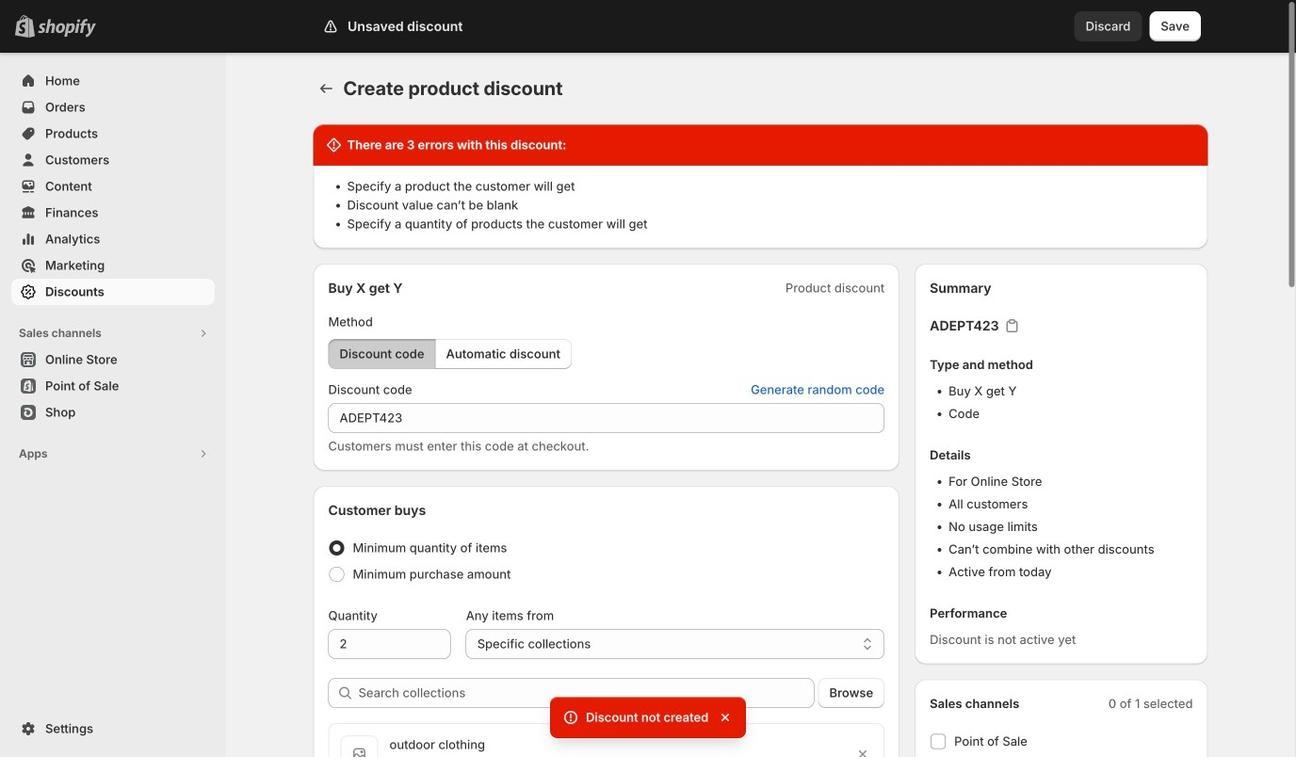 Task type: locate. For each thing, give the bounding box(es) containing it.
None text field
[[328, 403, 885, 433], [328, 629, 451, 659], [328, 403, 885, 433], [328, 629, 451, 659]]



Task type: describe. For each thing, give the bounding box(es) containing it.
shopify image
[[38, 19, 96, 37]]

Search collections text field
[[358, 678, 814, 708]]



Task type: vqa. For each thing, say whether or not it's contained in the screenshot.
the left discount
no



